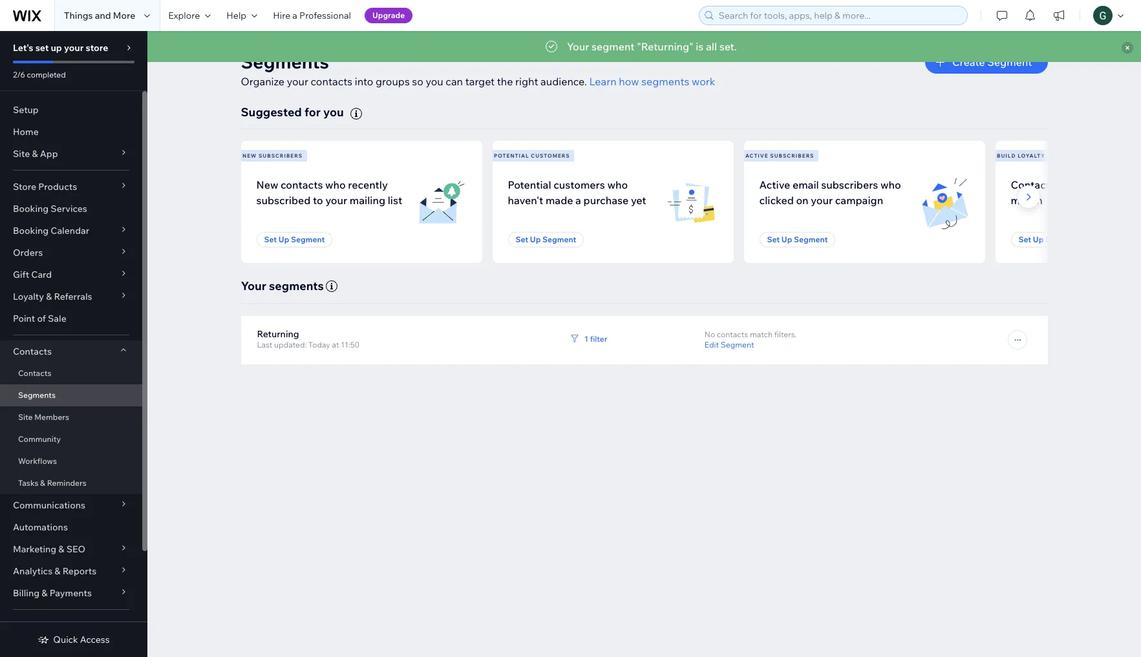 Task type: vqa. For each thing, say whether or not it's contained in the screenshot.
groups
yes



Task type: locate. For each thing, give the bounding box(es) containing it.
0 horizontal spatial a
[[293, 10, 298, 21]]

customers up "made"
[[554, 178, 605, 191]]

0 vertical spatial segments
[[642, 75, 690, 88]]

1 vertical spatial new
[[257, 178, 278, 191]]

segment right edit
[[721, 341, 755, 350]]

1 horizontal spatial segments
[[642, 75, 690, 88]]

0 vertical spatial segments
[[241, 50, 329, 73]]

& for loyalty
[[46, 291, 52, 303]]

a right hire at left top
[[293, 10, 298, 21]]

on
[[797, 194, 809, 207]]

loyalty down gift card
[[13, 291, 44, 303]]

2 set up segment from the left
[[516, 235, 577, 245]]

2 horizontal spatial who
[[881, 178, 902, 191]]

0 vertical spatial a
[[293, 10, 298, 21]]

who inside 'new contacts who recently subscribed to your mailing list'
[[325, 178, 346, 191]]

who up campaign
[[881, 178, 902, 191]]

3 up from the left
[[782, 235, 793, 245]]

subscribers up email
[[771, 153, 815, 159]]

who left recently
[[325, 178, 346, 191]]

segments down ""returning""
[[642, 75, 690, 88]]

set up segment button for clicked
[[760, 232, 836, 248]]

up down contacts with a birthday th
[[1034, 235, 1044, 245]]

segment down contacts with a birthday th
[[1046, 235, 1080, 245]]

0 horizontal spatial who
[[325, 178, 346, 191]]

0 vertical spatial contacts
[[1012, 178, 1056, 191]]

loyalty right "build"
[[1019, 153, 1046, 159]]

& inside dropdown button
[[55, 566, 61, 578]]

2 horizontal spatial a
[[1082, 178, 1087, 191]]

your up returning
[[241, 279, 267, 294]]

orders
[[13, 247, 43, 259]]

your right up
[[64, 42, 84, 54]]

you right the so
[[426, 75, 444, 88]]

you
[[426, 75, 444, 88], [324, 105, 344, 120]]

0 vertical spatial potential
[[494, 153, 530, 159]]

segments up organize
[[241, 50, 329, 73]]

customers inside potential customers who haven't made a purchase yet
[[554, 178, 605, 191]]

active inside the active email subscribers who clicked on your campaign
[[760, 178, 791, 191]]

segments up "site members"
[[18, 391, 56, 400]]

completed
[[27, 70, 66, 80]]

tasks
[[18, 479, 38, 488]]

1 who from the left
[[325, 178, 346, 191]]

gift card button
[[0, 264, 142, 286]]

set for potential customers who haven't made a purchase yet
[[516, 235, 529, 245]]

segment for the set up segment button related to made
[[543, 235, 577, 245]]

contacts
[[1012, 178, 1056, 191], [13, 346, 52, 358], [18, 369, 51, 378]]

with
[[1058, 178, 1079, 191]]

1 vertical spatial segments
[[18, 391, 56, 400]]

contacts down point of sale
[[13, 346, 52, 358]]

email
[[793, 178, 820, 191]]

2 who from the left
[[608, 178, 628, 191]]

your right to
[[326, 194, 348, 207]]

into
[[355, 75, 374, 88]]

0 horizontal spatial subscribers
[[259, 153, 303, 159]]

& left "reports"
[[55, 566, 61, 578]]

contacts inside 'new contacts who recently subscribed to your mailing list'
[[281, 178, 323, 191]]

your inside segments organize your contacts into groups so you can target the right audience. learn how segments work
[[287, 75, 309, 88]]

a inside potential customers who haven't made a purchase yet
[[576, 194, 582, 207]]

4 up from the left
[[1034, 235, 1044, 245]]

0 vertical spatial you
[[426, 75, 444, 88]]

set up segment for subscribed
[[264, 235, 325, 245]]

site members
[[18, 413, 69, 422]]

segments up returning
[[269, 279, 324, 294]]

3 set from the left
[[768, 235, 780, 245]]

can
[[446, 75, 463, 88]]

0 vertical spatial new
[[243, 153, 257, 159]]

billing & payments button
[[0, 583, 142, 605]]

Search for tools, apps, help & more... field
[[715, 6, 964, 25]]

contacts down build loyalty
[[1012, 178, 1056, 191]]

store
[[13, 181, 36, 193]]

set up segment down "made"
[[516, 235, 577, 245]]

setup link
[[0, 99, 142, 121]]

things
[[64, 10, 93, 21]]

new up subscribed
[[257, 178, 278, 191]]

1 booking from the top
[[13, 203, 49, 215]]

0 horizontal spatial you
[[324, 105, 344, 120]]

2 vertical spatial a
[[576, 194, 582, 207]]

set up segment button down "made"
[[508, 232, 584, 248]]

up for clicked
[[782, 235, 793, 245]]

up
[[279, 235, 289, 245], [530, 235, 541, 245], [782, 235, 793, 245], [1034, 235, 1044, 245]]

a right "made"
[[576, 194, 582, 207]]

1 vertical spatial loyalty
[[13, 291, 44, 303]]

3 who from the left
[[881, 178, 902, 191]]

gift
[[13, 269, 29, 281]]

1 horizontal spatial subscribers
[[771, 153, 815, 159]]

contacts right the no
[[717, 330, 749, 340]]

set for active email subscribers who clicked on your campaign
[[768, 235, 780, 245]]

set up segment button down on
[[760, 232, 836, 248]]

3 set up segment button from the left
[[760, 232, 836, 248]]

booking up orders
[[13, 225, 49, 237]]

site for site & app
[[13, 148, 30, 160]]

segments inside sidebar element
[[18, 391, 56, 400]]

referrals
[[54, 291, 92, 303]]

returning
[[257, 329, 299, 340]]

0 vertical spatial your
[[567, 40, 590, 53]]

th
[[1133, 178, 1142, 191]]

1 vertical spatial potential
[[508, 178, 552, 191]]

site inside popup button
[[13, 148, 30, 160]]

you right the for
[[324, 105, 344, 120]]

your inside 'new contacts who recently subscribed to your mailing list'
[[326, 194, 348, 207]]

set up segment button for made
[[508, 232, 584, 248]]

analytics
[[13, 566, 53, 578]]

1 set up segment button from the left
[[257, 232, 333, 248]]

1 horizontal spatial your
[[567, 40, 590, 53]]

purchase
[[584, 194, 629, 207]]

channels
[[38, 621, 78, 633]]

0 vertical spatial site
[[13, 148, 30, 160]]

& left app
[[32, 148, 38, 160]]

contacts
[[311, 75, 353, 88], [281, 178, 323, 191], [717, 330, 749, 340]]

segment down on
[[795, 235, 828, 245]]

0 horizontal spatial segments
[[269, 279, 324, 294]]

& right billing at the bottom left of page
[[42, 588, 48, 600]]

1 horizontal spatial who
[[608, 178, 628, 191]]

contacts down contacts dropdown button
[[18, 369, 51, 378]]

1 vertical spatial contacts
[[13, 346, 52, 358]]

set
[[264, 235, 277, 245], [516, 235, 529, 245], [768, 235, 780, 245], [1019, 235, 1032, 245]]

1 set up segment from the left
[[264, 235, 325, 245]]

reports
[[63, 566, 97, 578]]

1 vertical spatial your
[[241, 279, 267, 294]]

new
[[243, 153, 257, 159], [257, 178, 278, 191]]

your
[[567, 40, 590, 53], [241, 279, 267, 294]]

site down the home
[[13, 148, 30, 160]]

booking for booking calendar
[[13, 225, 49, 237]]

the
[[497, 75, 513, 88]]

learn how segments work button
[[590, 74, 716, 89]]

3 set up segment from the left
[[768, 235, 828, 245]]

subscribers up campaign
[[822, 178, 879, 191]]

set up segment down on
[[768, 235, 828, 245]]

booking inside 'dropdown button'
[[13, 225, 49, 237]]

up down subscribed
[[279, 235, 289, 245]]

0 vertical spatial active
[[746, 153, 769, 159]]

subscribers
[[259, 153, 303, 159], [771, 153, 815, 159], [822, 178, 879, 191]]

booking down store
[[13, 203, 49, 215]]

up down clicked
[[782, 235, 793, 245]]

home
[[13, 126, 39, 138]]

your left segment
[[567, 40, 590, 53]]

contacts inside dropdown button
[[13, 346, 52, 358]]

subscribers inside the active email subscribers who clicked on your campaign
[[822, 178, 879, 191]]

communications button
[[0, 495, 142, 517]]

potential inside potential customers who haven't made a purchase yet
[[508, 178, 552, 191]]

segments
[[241, 50, 329, 73], [18, 391, 56, 400]]

workflows
[[18, 457, 57, 466]]

1 up from the left
[[279, 235, 289, 245]]

0 horizontal spatial segments
[[18, 391, 56, 400]]

contacts left into
[[311, 75, 353, 88]]

& left seo
[[58, 544, 64, 556]]

professional
[[300, 10, 351, 21]]

your for your segment "returning" is all set.
[[567, 40, 590, 53]]

new down suggested
[[243, 153, 257, 159]]

up down haven't
[[530, 235, 541, 245]]

your inside the active email subscribers who clicked on your campaign
[[811, 194, 833, 207]]

segment down "made"
[[543, 235, 577, 245]]

new inside 'new contacts who recently subscribed to your mailing list'
[[257, 178, 278, 191]]

1 filter
[[585, 334, 608, 344]]

list
[[238, 141, 1142, 263]]

& inside popup button
[[42, 588, 48, 600]]

0 horizontal spatial your
[[241, 279, 267, 294]]

1
[[585, 334, 589, 344]]

contacts inside no contacts match filters. edit segment
[[717, 330, 749, 340]]

0 horizontal spatial loyalty
[[13, 291, 44, 303]]

0 vertical spatial booking
[[13, 203, 49, 215]]

1 vertical spatial you
[[324, 105, 344, 120]]

booking calendar
[[13, 225, 89, 237]]

seo
[[66, 544, 85, 556]]

active subscribers
[[746, 153, 815, 159]]

site & app
[[13, 148, 58, 160]]

for
[[305, 105, 321, 120]]

quick access
[[53, 635, 110, 646]]

hire
[[273, 10, 291, 21]]

set up segment button down contacts with a birthday th
[[1012, 232, 1088, 248]]

1 vertical spatial segments
[[269, 279, 324, 294]]

customers for potential customers
[[531, 153, 570, 159]]

1 horizontal spatial you
[[426, 75, 444, 88]]

1 horizontal spatial a
[[576, 194, 582, 207]]

contacts link
[[0, 363, 142, 385]]

1 set from the left
[[264, 235, 277, 245]]

2 horizontal spatial subscribers
[[822, 178, 879, 191]]

2 set up segment button from the left
[[508, 232, 584, 248]]

who up purchase
[[608, 178, 628, 191]]

who inside potential customers who haven't made a purchase yet
[[608, 178, 628, 191]]

2 booking from the top
[[13, 225, 49, 237]]

0 vertical spatial loyalty
[[1019, 153, 1046, 159]]

set up segment down contacts with a birthday th
[[1019, 235, 1080, 245]]

your right on
[[811, 194, 833, 207]]

access
[[80, 635, 110, 646]]

1 vertical spatial site
[[18, 413, 33, 422]]

segments
[[642, 75, 690, 88], [269, 279, 324, 294]]

a right with
[[1082, 178, 1087, 191]]

your inside alert
[[567, 40, 590, 53]]

segments organize your contacts into groups so you can target the right audience. learn how segments work
[[241, 50, 716, 88]]

automations
[[13, 522, 68, 534]]

1 horizontal spatial loyalty
[[1019, 153, 1046, 159]]

2 set from the left
[[516, 235, 529, 245]]

calendar
[[51, 225, 89, 237]]

0 vertical spatial contacts
[[311, 75, 353, 88]]

point
[[13, 313, 35, 325]]

subscribers down suggested
[[259, 153, 303, 159]]

a inside contacts with a birthday th
[[1082, 178, 1087, 191]]

site inside "link"
[[18, 413, 33, 422]]

1 vertical spatial customers
[[554, 178, 605, 191]]

1 vertical spatial contacts
[[281, 178, 323, 191]]

set.
[[720, 40, 737, 53]]

customers up potential customers who haven't made a purchase yet
[[531, 153, 570, 159]]

2 vertical spatial contacts
[[717, 330, 749, 340]]

1 vertical spatial a
[[1082, 178, 1087, 191]]

& right tasks
[[40, 479, 45, 488]]

1 horizontal spatial segments
[[241, 50, 329, 73]]

loyalty
[[1019, 153, 1046, 159], [13, 291, 44, 303]]

1 vertical spatial booking
[[13, 225, 49, 237]]

your inside sidebar element
[[64, 42, 84, 54]]

active
[[746, 153, 769, 159], [760, 178, 791, 191]]

up
[[51, 42, 62, 54]]

automations link
[[0, 517, 142, 539]]

4 set up segment button from the left
[[1012, 232, 1088, 248]]

"returning"
[[637, 40, 694, 53]]

loyalty & referrals
[[13, 291, 92, 303]]

site up "community"
[[18, 413, 33, 422]]

& down 'card' at the top left of the page
[[46, 291, 52, 303]]

contacts up to
[[281, 178, 323, 191]]

& for site
[[32, 148, 38, 160]]

your up 'suggested for you' at top
[[287, 75, 309, 88]]

0 vertical spatial customers
[[531, 153, 570, 159]]

no contacts match filters. edit segment
[[705, 330, 797, 350]]

subscribers for contacts
[[259, 153, 303, 159]]

set up segment button down subscribed
[[257, 232, 333, 248]]

upgrade button
[[365, 8, 413, 23]]

& for billing
[[42, 588, 48, 600]]

2 vertical spatial contacts
[[18, 369, 51, 378]]

segment down to
[[291, 235, 325, 245]]

loyalty inside popup button
[[13, 291, 44, 303]]

1 vertical spatial active
[[760, 178, 791, 191]]

segments inside segments organize your contacts into groups so you can target the right audience. learn how segments work
[[241, 50, 329, 73]]

2 up from the left
[[530, 235, 541, 245]]

set up segment down subscribed
[[264, 235, 325, 245]]

let's set up your store
[[13, 42, 108, 54]]

contacts for contacts dropdown button
[[13, 346, 52, 358]]



Task type: describe. For each thing, give the bounding box(es) containing it.
segments for segments
[[18, 391, 56, 400]]

site & app button
[[0, 143, 142, 165]]

potential for potential customers who haven't made a purchase yet
[[508, 178, 552, 191]]

analytics & reports button
[[0, 561, 142, 583]]

setup
[[13, 104, 39, 116]]

hire a professional link
[[265, 0, 359, 31]]

& for marketing
[[58, 544, 64, 556]]

active for active subscribers
[[746, 153, 769, 159]]

sales
[[13, 621, 36, 633]]

who for purchase
[[608, 178, 628, 191]]

new subscribers
[[243, 153, 303, 159]]

loyalty & referrals button
[[0, 286, 142, 308]]

your for your segments
[[241, 279, 267, 294]]

set
[[35, 42, 49, 54]]

set up segment for clicked
[[768, 235, 828, 245]]

contacts for new
[[281, 178, 323, 191]]

explore
[[168, 10, 200, 21]]

recently
[[348, 178, 388, 191]]

segment inside no contacts match filters. edit segment
[[721, 341, 755, 350]]

orders button
[[0, 242, 142, 264]]

right
[[516, 75, 539, 88]]

and
[[95, 10, 111, 21]]

active for active email subscribers who clicked on your campaign
[[760, 178, 791, 191]]

quick access button
[[38, 635, 110, 646]]

create segment button
[[926, 50, 1048, 74]]

your segment "returning" is all set.
[[567, 40, 737, 53]]

at
[[332, 340, 339, 350]]

your segment "returning" is all set. alert
[[148, 31, 1142, 62]]

up for subscribed
[[279, 235, 289, 245]]

tasks & reminders link
[[0, 473, 142, 495]]

2/6 completed
[[13, 70, 66, 80]]

today
[[309, 340, 330, 350]]

booking for booking services
[[13, 203, 49, 215]]

store
[[86, 42, 108, 54]]

help button
[[219, 0, 265, 31]]

create
[[953, 56, 986, 69]]

4 set from the left
[[1019, 235, 1032, 245]]

segments link
[[0, 385, 142, 407]]

filters.
[[775, 330, 797, 340]]

segment for 1st the set up segment button from right
[[1046, 235, 1080, 245]]

campaign
[[836, 194, 884, 207]]

customers for potential customers who haven't made a purchase yet
[[554, 178, 605, 191]]

sidebar element
[[0, 31, 148, 658]]

1 filter button
[[569, 333, 608, 345]]

segment for the set up segment button associated with clicked
[[795, 235, 828, 245]]

up for made
[[530, 235, 541, 245]]

4 set up segment from the left
[[1019, 235, 1080, 245]]

how
[[619, 75, 640, 88]]

is
[[696, 40, 704, 53]]

mailing
[[350, 194, 386, 207]]

tasks & reminders
[[18, 479, 87, 488]]

suggested
[[241, 105, 302, 120]]

new contacts who recently subscribed to your mailing list
[[257, 178, 403, 207]]

segment right create on the top of page
[[988, 56, 1033, 69]]

booking services
[[13, 203, 87, 215]]

segments for segments organize your contacts into groups so you can target the right audience. learn how segments work
[[241, 50, 329, 73]]

build loyalty
[[998, 153, 1046, 159]]

list containing new contacts who recently subscribed to your mailing list
[[238, 141, 1142, 263]]

& for analytics
[[55, 566, 61, 578]]

card
[[31, 269, 52, 281]]

who for your
[[325, 178, 346, 191]]

filter
[[590, 334, 608, 344]]

community
[[18, 435, 61, 444]]

contacts with a birthday th
[[1012, 178, 1142, 207]]

active email subscribers who clicked on your campaign
[[760, 178, 902, 207]]

point of sale link
[[0, 308, 142, 330]]

contacts inside segments organize your contacts into groups so you can target the right audience. learn how segments work
[[311, 75, 353, 88]]

gift card
[[13, 269, 52, 281]]

of
[[37, 313, 46, 325]]

new for new subscribers
[[243, 153, 257, 159]]

work
[[692, 75, 716, 88]]

billing & payments
[[13, 588, 92, 600]]

hire a professional
[[273, 10, 351, 21]]

create segment
[[953, 56, 1033, 69]]

no
[[705, 330, 716, 340]]

let's
[[13, 42, 33, 54]]

so
[[412, 75, 424, 88]]

analytics & reports
[[13, 566, 97, 578]]

set up segment button for subscribed
[[257, 232, 333, 248]]

sales channels button
[[0, 616, 142, 638]]

contacts for contacts link
[[18, 369, 51, 378]]

last
[[257, 340, 273, 350]]

edit
[[705, 341, 720, 350]]

all
[[706, 40, 718, 53]]

workflows link
[[0, 451, 142, 473]]

a inside "link"
[[293, 10, 298, 21]]

clicked
[[760, 194, 794, 207]]

you inside segments organize your contacts into groups so you can target the right audience. learn how segments work
[[426, 75, 444, 88]]

suggested for you
[[241, 105, 344, 120]]

who inside the active email subscribers who clicked on your campaign
[[881, 178, 902, 191]]

& for tasks
[[40, 479, 45, 488]]

more
[[113, 10, 135, 21]]

set for new contacts who recently subscribed to your mailing list
[[264, 235, 277, 245]]

products
[[38, 181, 77, 193]]

yet
[[631, 194, 647, 207]]

groups
[[376, 75, 410, 88]]

learn
[[590, 75, 617, 88]]

segments inside segments organize your contacts into groups so you can target the right audience. learn how segments work
[[642, 75, 690, 88]]

subscribers for email
[[771, 153, 815, 159]]

audience.
[[541, 75, 587, 88]]

site for site members
[[18, 413, 33, 422]]

segment for the set up segment button related to subscribed
[[291, 235, 325, 245]]

contacts inside contacts with a birthday th
[[1012, 178, 1056, 191]]

reminders
[[47, 479, 87, 488]]

new for new contacts who recently subscribed to your mailing list
[[257, 178, 278, 191]]

match
[[750, 330, 773, 340]]

11:50
[[341, 340, 360, 350]]

set up segment for made
[[516, 235, 577, 245]]

members
[[34, 413, 69, 422]]

upgrade
[[373, 10, 405, 20]]

potential customers
[[494, 153, 570, 159]]

haven't
[[508, 194, 544, 207]]

things and more
[[64, 10, 135, 21]]

updated:
[[274, 340, 307, 350]]

marketing
[[13, 544, 56, 556]]

site members link
[[0, 407, 142, 429]]

segment
[[592, 40, 635, 53]]

store products button
[[0, 176, 142, 198]]

edit segment button
[[705, 340, 755, 351]]

build
[[998, 153, 1017, 159]]

potential for potential customers
[[494, 153, 530, 159]]

contacts for no
[[717, 330, 749, 340]]

loyalty inside "list"
[[1019, 153, 1046, 159]]

marketing & seo
[[13, 544, 85, 556]]



